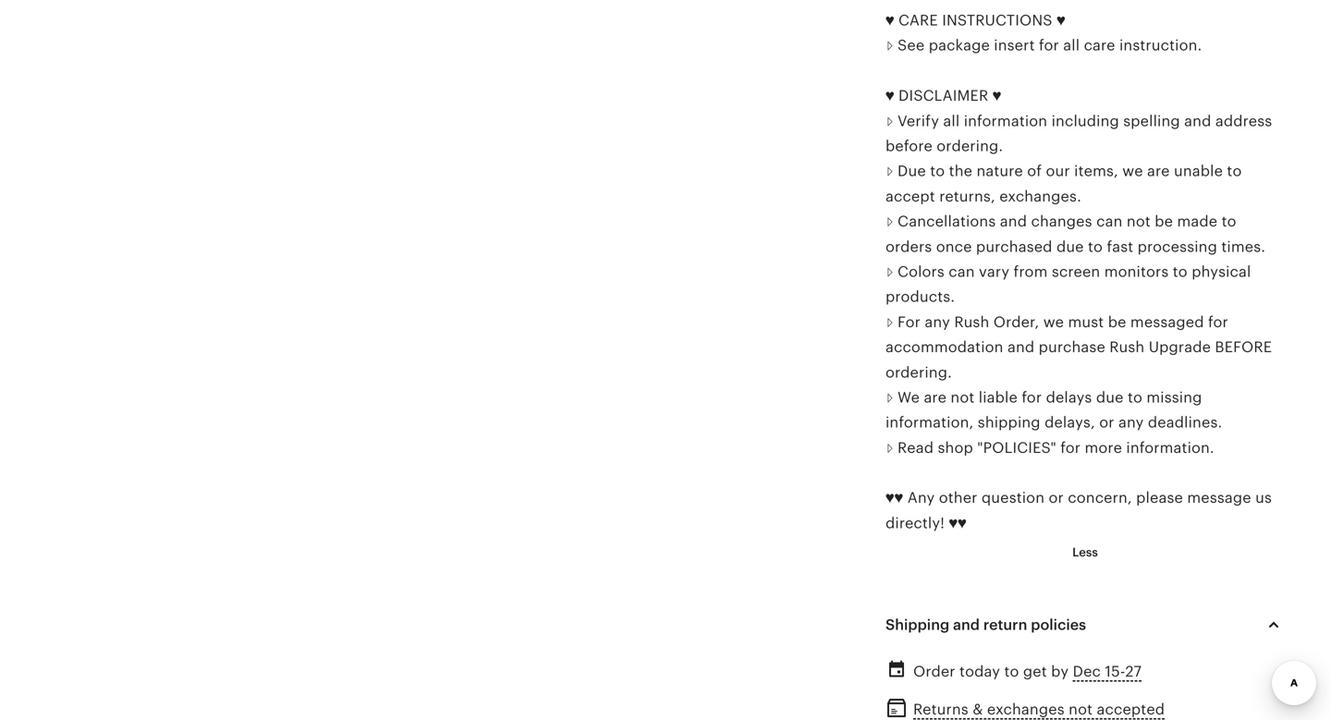 Task type: locate. For each thing, give the bounding box(es) containing it.
dec 15-27 button
[[1073, 658, 1142, 685]]

are up "information,"
[[924, 389, 947, 406]]

delays
[[1046, 389, 1092, 406]]

▹ left we
[[886, 389, 894, 406]]

rush
[[954, 314, 989, 330], [1109, 339, 1145, 355]]

directly!
[[886, 515, 945, 531]]

exchanges
[[987, 701, 1065, 718]]

1 horizontal spatial rush
[[1109, 339, 1145, 355]]

due up screen
[[1056, 238, 1084, 255]]

"policies"
[[977, 439, 1056, 456]]

1 vertical spatial due
[[1096, 389, 1124, 406]]

♥♥ down other
[[949, 515, 967, 531]]

2 horizontal spatial not
[[1127, 213, 1151, 230]]

order today to get by dec 15-27
[[913, 663, 1142, 680]]

ordering. up we
[[886, 364, 952, 381]]

be up processing
[[1155, 213, 1173, 230]]

1 ▹ from the top
[[886, 37, 894, 54]]

1 vertical spatial or
[[1049, 490, 1064, 506]]

1 horizontal spatial we
[[1122, 163, 1143, 179]]

▹ left for on the right of the page
[[886, 314, 894, 330]]

▹ left read
[[886, 439, 894, 456]]

1 horizontal spatial any
[[1118, 414, 1144, 431]]

get
[[1023, 663, 1047, 680]]

for right insert on the right top
[[1039, 37, 1059, 54]]

us
[[1255, 490, 1272, 506]]

▹ left see
[[886, 37, 894, 54]]

1 vertical spatial ♥♥
[[949, 515, 967, 531]]

not left liable
[[951, 389, 975, 406]]

be right must
[[1108, 314, 1126, 330]]

be
[[1155, 213, 1173, 230], [1108, 314, 1126, 330]]

by
[[1051, 663, 1069, 680]]

not
[[1127, 213, 1151, 230], [951, 389, 975, 406], [1069, 701, 1093, 718]]

0 horizontal spatial ♥♥
[[886, 490, 903, 506]]

changes
[[1031, 213, 1092, 230]]

0 horizontal spatial or
[[1049, 490, 1064, 506]]

delays,
[[1045, 414, 1095, 431]]

or up more
[[1099, 414, 1114, 431]]

▹
[[886, 37, 894, 54], [886, 113, 894, 129], [886, 163, 894, 179], [886, 213, 894, 230], [886, 263, 894, 280], [886, 314, 894, 330], [886, 389, 894, 406], [886, 439, 894, 456]]

and left the return
[[953, 616, 980, 633]]

1 vertical spatial can
[[949, 263, 975, 280]]

or inside ♥ disclaimer ♥ ▹ verify all information including spelling and address before ordering. ▹ due to the nature of our items, we are unable to accept returns, exchanges. ▹ cancellations and changes can not be made to orders once purchased due to fast processing times. ▹ colors can vary from screen monitors to physical products. ▹ for any rush order, we must be messaged for accommodation and purchase rush upgrade before ordering. ▹ we are not liable for delays due to missing information, shipping delays, or any deadlines. ▹ read shop "policies" for more information.
[[1099, 414, 1114, 431]]

for
[[1039, 37, 1059, 54], [1208, 314, 1228, 330], [1022, 389, 1042, 406], [1060, 439, 1081, 456]]

0 vertical spatial all
[[1063, 37, 1080, 54]]

to right unable
[[1227, 163, 1242, 179]]

0 horizontal spatial due
[[1056, 238, 1084, 255]]

♥ left the disclaimer
[[886, 87, 894, 104]]

are
[[1147, 163, 1170, 179], [924, 389, 947, 406]]

0 vertical spatial are
[[1147, 163, 1170, 179]]

or
[[1099, 414, 1114, 431], [1049, 490, 1064, 506]]

screen
[[1052, 263, 1100, 280]]

any up more
[[1118, 414, 1144, 431]]

information,
[[886, 414, 974, 431]]

♥ care instructions ♥ ▹ see package insert for all care instruction.
[[886, 12, 1202, 54]]

processing
[[1138, 238, 1217, 255]]

1 horizontal spatial not
[[1069, 701, 1093, 718]]

order,
[[993, 314, 1039, 330]]

to down processing
[[1173, 263, 1188, 280]]

can down once
[[949, 263, 975, 280]]

0 horizontal spatial rush
[[954, 314, 989, 330]]

all left the care
[[1063, 37, 1080, 54]]

0 vertical spatial rush
[[954, 314, 989, 330]]

1 vertical spatial be
[[1108, 314, 1126, 330]]

all inside ♥ care instructions ♥ ▹ see package insert for all care instruction.
[[1063, 37, 1080, 54]]

not down dec
[[1069, 701, 1093, 718]]

1 vertical spatial any
[[1118, 414, 1144, 431]]

1 horizontal spatial or
[[1099, 414, 1114, 431]]

6 ▹ from the top
[[886, 314, 894, 330]]

address
[[1215, 113, 1272, 129]]

0 vertical spatial or
[[1099, 414, 1114, 431]]

0 horizontal spatial be
[[1108, 314, 1126, 330]]

0 horizontal spatial all
[[943, 113, 960, 129]]

1 vertical spatial we
[[1043, 314, 1064, 330]]

due right delays
[[1096, 389, 1124, 406]]

1 vertical spatial not
[[951, 389, 975, 406]]

▹ left due
[[886, 163, 894, 179]]

to up times. at the top right of the page
[[1222, 213, 1236, 230]]

shipping and return policies
[[886, 616, 1086, 633]]

before
[[1215, 339, 1272, 355]]

accept
[[886, 188, 935, 205]]

▹ left colors
[[886, 263, 894, 280]]

due
[[1056, 238, 1084, 255], [1096, 389, 1124, 406]]

to left fast
[[1088, 238, 1103, 255]]

made
[[1177, 213, 1218, 230]]

1 horizontal spatial ♥♥
[[949, 515, 967, 531]]

♥ disclaimer ♥ ▹ verify all information including spelling and address before ordering. ▹ due to the nature of our items, we are unable to accept returns, exchanges. ▹ cancellations and changes can not be made to orders once purchased due to fast processing times. ▹ colors can vary from screen monitors to physical products. ▹ for any rush order, we must be messaged for accommodation and purchase rush upgrade before ordering. ▹ we are not liable for delays due to missing information, shipping delays, or any deadlines. ▹ read shop "policies" for more information.
[[886, 87, 1272, 456]]

ordering.
[[937, 138, 1003, 154], [886, 364, 952, 381]]

orders
[[886, 238, 932, 255]]

any
[[925, 314, 950, 330], [1118, 414, 1144, 431]]

▹ left verify
[[886, 113, 894, 129]]

we right items, at the right top
[[1122, 163, 1143, 179]]

we
[[1122, 163, 1143, 179], [1043, 314, 1064, 330]]

1 horizontal spatial all
[[1063, 37, 1080, 54]]

any
[[907, 490, 935, 506]]

items,
[[1074, 163, 1118, 179]]

0 horizontal spatial any
[[925, 314, 950, 330]]

♥♥ left any
[[886, 490, 903, 506]]

or right the question
[[1049, 490, 1064, 506]]

more
[[1085, 439, 1122, 456]]

are left unable
[[1147, 163, 1170, 179]]

shop
[[938, 439, 973, 456]]

0 vertical spatial ordering.
[[937, 138, 1003, 154]]

2 vertical spatial not
[[1069, 701, 1093, 718]]

less button
[[1059, 536, 1112, 569]]

0 vertical spatial be
[[1155, 213, 1173, 230]]

and
[[1184, 113, 1211, 129], [1000, 213, 1027, 230], [1007, 339, 1035, 355], [953, 616, 980, 633]]

0 horizontal spatial are
[[924, 389, 947, 406]]

all inside ♥ disclaimer ♥ ▹ verify all information including spelling and address before ordering. ▹ due to the nature of our items, we are unable to accept returns, exchanges. ▹ cancellations and changes can not be made to orders once purchased due to fast processing times. ▹ colors can vary from screen monitors to physical products. ▹ for any rush order, we must be messaged for accommodation and purchase rush upgrade before ordering. ▹ we are not liable for delays due to missing information, shipping delays, or any deadlines. ▹ read shop "policies" for more information.
[[943, 113, 960, 129]]

question
[[982, 490, 1045, 506]]

rush up accommodation
[[954, 314, 989, 330]]

0 vertical spatial we
[[1122, 163, 1143, 179]]

7 ▹ from the top
[[886, 389, 894, 406]]

any up accommodation
[[925, 314, 950, 330]]

accommodation
[[886, 339, 1003, 355]]

package
[[929, 37, 990, 54]]

rush down messaged
[[1109, 339, 1145, 355]]

0 vertical spatial can
[[1096, 213, 1123, 230]]

▹ up orders
[[886, 213, 894, 230]]

4 ▹ from the top
[[886, 213, 894, 230]]

can up fast
[[1096, 213, 1123, 230]]

for right liable
[[1022, 389, 1042, 406]]

concern,
[[1068, 490, 1132, 506]]

to
[[930, 163, 945, 179], [1227, 163, 1242, 179], [1222, 213, 1236, 230], [1088, 238, 1103, 255], [1173, 263, 1188, 280], [1128, 389, 1142, 406], [1004, 663, 1019, 680]]

return
[[983, 616, 1027, 633]]

information.
[[1126, 439, 1214, 456]]

♥
[[886, 12, 894, 29], [1057, 12, 1066, 29], [886, 87, 894, 104], [993, 87, 1001, 104]]

1 vertical spatial all
[[943, 113, 960, 129]]

27
[[1125, 663, 1142, 680]]

not up fast
[[1127, 213, 1151, 230]]

ordering. up the
[[937, 138, 1003, 154]]

we up purchase
[[1043, 314, 1064, 330]]

all down the disclaimer
[[943, 113, 960, 129]]

0 horizontal spatial not
[[951, 389, 975, 406]]

purchase
[[1039, 339, 1105, 355]]

to left missing on the bottom right of page
[[1128, 389, 1142, 406]]

1 vertical spatial rush
[[1109, 339, 1145, 355]]

for inside ♥ care instructions ♥ ▹ see package insert for all care instruction.
[[1039, 37, 1059, 54]]

♥♥
[[886, 490, 903, 506], [949, 515, 967, 531]]

can
[[1096, 213, 1123, 230], [949, 263, 975, 280]]

for down delays,
[[1060, 439, 1081, 456]]

spelling
[[1123, 113, 1180, 129]]



Task type: describe. For each thing, give the bounding box(es) containing it.
monitors
[[1104, 263, 1169, 280]]

times.
[[1221, 238, 1266, 255]]

less
[[1072, 545, 1098, 559]]

before
[[886, 138, 933, 154]]

1 horizontal spatial are
[[1147, 163, 1170, 179]]

and inside "shipping and return policies" dropdown button
[[953, 616, 980, 633]]

other
[[939, 490, 978, 506]]

policies
[[1031, 616, 1086, 633]]

♥ left care
[[886, 12, 894, 29]]

nature
[[977, 163, 1023, 179]]

upgrade
[[1149, 339, 1211, 355]]

8 ▹ from the top
[[886, 439, 894, 456]]

including
[[1052, 113, 1119, 129]]

to left the
[[930, 163, 945, 179]]

and up purchased
[[1000, 213, 1027, 230]]

and right spelling
[[1184, 113, 1211, 129]]

5 ▹ from the top
[[886, 263, 894, 280]]

fast
[[1107, 238, 1133, 255]]

instructions
[[942, 12, 1053, 29]]

1 horizontal spatial be
[[1155, 213, 1173, 230]]

0 horizontal spatial can
[[949, 263, 975, 280]]

0 vertical spatial not
[[1127, 213, 1151, 230]]

see
[[898, 37, 925, 54]]

3 ▹ from the top
[[886, 163, 894, 179]]

♥ right instructions
[[1057, 12, 1066, 29]]

our
[[1046, 163, 1070, 179]]

♥♥ any other question or concern, please message us directly! ♥♥
[[886, 490, 1272, 531]]

0 vertical spatial ♥♥
[[886, 490, 903, 506]]

due
[[898, 163, 926, 179]]

we
[[898, 389, 920, 406]]

please
[[1136, 490, 1183, 506]]

of
[[1027, 163, 1042, 179]]

1 vertical spatial ordering.
[[886, 364, 952, 381]]

care
[[899, 12, 938, 29]]

unable
[[1174, 163, 1223, 179]]

shipping
[[978, 414, 1041, 431]]

cancellations
[[898, 213, 996, 230]]

1 horizontal spatial due
[[1096, 389, 1124, 406]]

and down 'order,'
[[1007, 339, 1035, 355]]

15-
[[1105, 663, 1125, 680]]

read
[[898, 439, 934, 456]]

must
[[1068, 314, 1104, 330]]

1 vertical spatial are
[[924, 389, 947, 406]]

accepted
[[1097, 701, 1165, 718]]

1 horizontal spatial can
[[1096, 213, 1123, 230]]

exchanges.
[[999, 188, 1081, 205]]

returns & exchanges not accepted
[[913, 701, 1165, 718]]

products.
[[886, 289, 955, 305]]

shipping
[[886, 616, 949, 633]]

for
[[898, 314, 921, 330]]

returns
[[913, 701, 969, 718]]

colors
[[898, 263, 945, 280]]

&
[[973, 701, 983, 718]]

missing
[[1147, 389, 1202, 406]]

0 horizontal spatial we
[[1043, 314, 1064, 330]]

messaged
[[1130, 314, 1204, 330]]

purchased
[[976, 238, 1052, 255]]

or inside ♥♥ any other question or concern, please message us directly! ♥♥
[[1049, 490, 1064, 506]]

to left get
[[1004, 663, 1019, 680]]

from
[[1014, 263, 1048, 280]]

♥ up information
[[993, 87, 1001, 104]]

returns & exchanges not accepted button
[[913, 696, 1165, 720]]

dec
[[1073, 663, 1101, 680]]

liable
[[979, 389, 1018, 406]]

information
[[964, 113, 1047, 129]]

message
[[1187, 490, 1251, 506]]

for up before
[[1208, 314, 1228, 330]]

returns,
[[939, 188, 995, 205]]

the
[[949, 163, 972, 179]]

verify
[[898, 113, 939, 129]]

instruction.
[[1119, 37, 1202, 54]]

not inside button
[[1069, 701, 1093, 718]]

disclaimer
[[899, 87, 988, 104]]

vary
[[979, 263, 1009, 280]]

once
[[936, 238, 972, 255]]

physical
[[1192, 263, 1251, 280]]

2 ▹ from the top
[[886, 113, 894, 129]]

shipping and return policies button
[[869, 602, 1301, 647]]

0 vertical spatial due
[[1056, 238, 1084, 255]]

deadlines.
[[1148, 414, 1222, 431]]

0 vertical spatial any
[[925, 314, 950, 330]]

today
[[960, 663, 1000, 680]]

insert
[[994, 37, 1035, 54]]

▹ inside ♥ care instructions ♥ ▹ see package insert for all care instruction.
[[886, 37, 894, 54]]

order
[[913, 663, 955, 680]]

care
[[1084, 37, 1115, 54]]



Task type: vqa. For each thing, say whether or not it's contained in the screenshot.
the shop within Contact shop owner button
no



